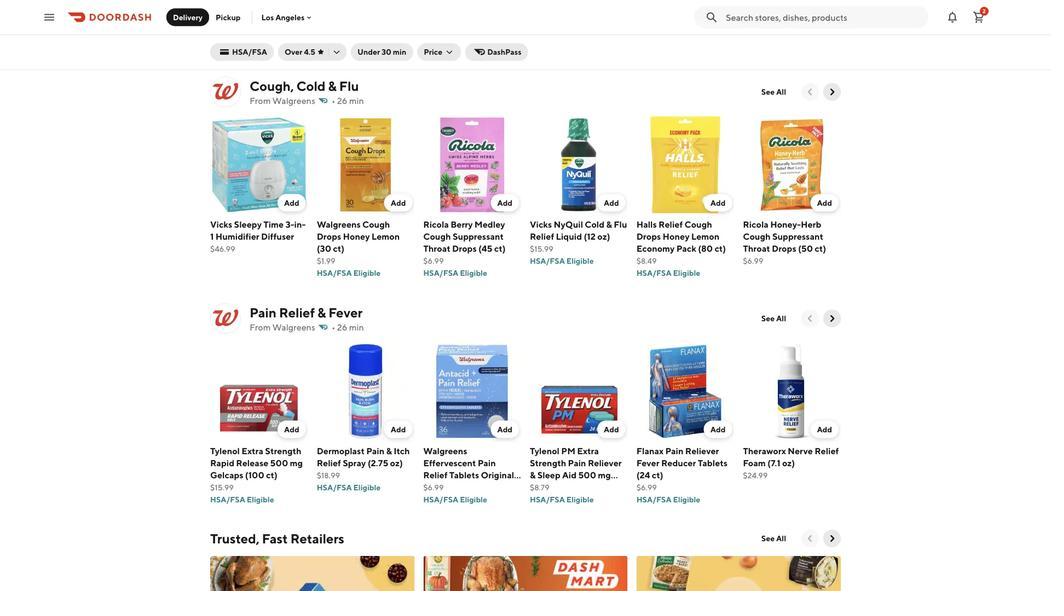 Task type: describe. For each thing, give the bounding box(es) containing it.
pain relief & fever
[[250, 305, 363, 320]]

oz) inside vicks nyquil cold & flu relief liquid (12 oz) $15.99 hsa/fsa eligible
[[598, 231, 610, 242]]

next button of carousel image for second previous button of carousel icon
[[827, 533, 838, 544]]

ct) inside the tylenol extra strength rapid release 500 mg gelcaps (100 ct) $15.99 hsa/fsa eligible
[[266, 470, 278, 480]]

ct) inside tylenol pm extra strength pain reliever & sleep aid 500 mg caplets (24 ct)
[[579, 482, 590, 492]]

fee for 0.3 mi • 24 min • $3.99 delivery fee
[[532, 35, 543, 44]]

open menu image
[[43, 11, 56, 24]]

los angeles
[[261, 13, 305, 22]]

rapid
[[210, 458, 234, 468]]

$8.49
[[637, 256, 657, 265]]

hsa/fsa inside flanax pain reliever fever reducer tablets (24 ct) $6.99 hsa/fsa eligible
[[637, 495, 672, 504]]

aid
[[562, 470, 577, 480]]

pm
[[561, 446, 576, 456]]

ricola berry medley cough suppressant throat drops (45 ct) $6.99 hsa/fsa eligible
[[423, 219, 506, 277]]

(80
[[698, 243, 713, 254]]

from for pain relief & fever
[[250, 322, 271, 333]]

ct) inside flanax pain reliever fever reducer tablets (24 ct) $6.99 hsa/fsa eligible
[[652, 470, 663, 480]]

hsa/fsa inside dermoplast pain & itch relief spray (2.75 oz) $18.99 hsa/fsa eligible
[[317, 483, 352, 492]]

price button
[[417, 43, 461, 61]]

walgreens cough drops honey lemon (30 ct) $1.99 hsa/fsa eligible
[[317, 219, 400, 277]]

add for theraworx nerve relief foam (7.1 oz)
[[817, 425, 832, 434]]

see all link for cough, cold & flu
[[755, 83, 793, 101]]

$6.99 hsa/fsa eligible
[[423, 483, 487, 504]]

notification bell image
[[946, 11, 959, 24]]

3 all from the top
[[777, 534, 786, 543]]

ricola honey-herb cough suppressant throat drops (50 ct) $6.99
[[743, 219, 826, 265]]

(2.75
[[368, 458, 388, 468]]

3-
[[286, 219, 294, 230]]

honey inside walgreens cough drops honey lemon (30 ct) $1.99 hsa/fsa eligible
[[343, 231, 370, 242]]

oz) inside dermoplast pain & itch relief spray (2.75 oz) $18.99 hsa/fsa eligible
[[390, 458, 403, 468]]

relief inside walgreens effervescent pain relief tablets original (36 ct)
[[423, 470, 448, 480]]

cough,
[[250, 78, 294, 94]]

flanax pain reliever fever reducer tablets (24 ct) $6.99 hsa/fsa eligible
[[637, 446, 728, 504]]

delivery
[[173, 13, 203, 22]]

over
[[285, 47, 303, 56]]

walgreens for walgreens cough drops honey lemon (30 ct) $1.99 hsa/fsa eligible
[[317, 219, 361, 230]]

ricola berry medley cough suppressant throat drops (45 ct) image
[[423, 116, 521, 214]]

ricola for honey-
[[743, 219, 769, 230]]

(1,600+)
[[232, 47, 262, 56]]

walgreens cough drops honey lemon (30 ct) image
[[317, 116, 415, 214]]

walgreens down pain relief & fever
[[272, 322, 315, 333]]

fever for flanax pain reliever fever reducer tablets (24 ct) $6.99 hsa/fsa eligible
[[637, 458, 660, 468]]

$15.99 inside vicks nyquil cold & flu relief liquid (12 oz) $15.99 hsa/fsa eligible
[[530, 244, 554, 253]]

hsa/fsa inside ricola berry medley cough suppressant throat drops (45 ct) $6.99 hsa/fsa eligible
[[423, 268, 459, 277]]

delivery for 1.0 mi • 26 min • $3.99 delivery fee
[[288, 35, 316, 44]]

mi for 0.3
[[437, 35, 445, 44]]

itch
[[394, 446, 410, 456]]

herb
[[801, 219, 822, 230]]

hsa/fsa inside button
[[232, 47, 267, 56]]

all for cough, cold & flu
[[777, 87, 786, 96]]

cough inside ricola honey-herb cough suppressant throat drops (50 ct) $6.99
[[743, 231, 771, 242]]

delivery button
[[166, 8, 209, 26]]

drops inside ricola honey-herb cough suppressant throat drops (50 ct) $6.99
[[772, 243, 797, 254]]

add for dermoplast pain & itch relief spray (2.75 oz)
[[391, 425, 406, 434]]

0.3 mi • 24 min • $3.99 delivery fee
[[423, 35, 543, 44]]

walgreens down the cough, cold & flu
[[272, 96, 315, 106]]

(30
[[317, 243, 331, 254]]

0 vertical spatial cold
[[296, 78, 326, 94]]

1.0
[[210, 35, 220, 44]]

vicks sleepy time 3-in- 1 humidifier diffuser $46.99
[[210, 219, 306, 253]]

2
[[983, 8, 986, 14]]

vicks sleepy time 3-in-1 humidifier diffuser image
[[210, 116, 308, 214]]

1.7 mi • 34 min • $3.99 delivery fee
[[637, 35, 754, 44]]

tylenol extra strength rapid release 500 mg gelcaps (100 ct) image
[[210, 343, 308, 441]]

& for cough, cold & flu
[[328, 78, 337, 94]]

1 previous button of carousel image from the top
[[805, 87, 816, 97]]

release
[[236, 458, 269, 468]]

0.3
[[423, 35, 435, 44]]

(100
[[245, 470, 264, 480]]

500 inside the tylenol extra strength rapid release 500 mg gelcaps (100 ct) $15.99 hsa/fsa eligible
[[270, 458, 288, 468]]

fast
[[262, 531, 288, 547]]

see all for cough, cold & flu
[[762, 87, 786, 96]]

tablets inside walgreens effervescent pain relief tablets original (36 ct)
[[449, 470, 479, 480]]

(50
[[798, 243, 813, 254]]

ct) inside walgreens effervescent pain relief tablets original (36 ct)
[[439, 482, 450, 492]]

$3.99 for 34
[[692, 35, 712, 44]]

original
[[481, 470, 514, 480]]

add for ricola honey-herb cough suppressant throat drops (50 ct)
[[817, 198, 832, 207]]

over 4.5
[[285, 47, 315, 56]]

see all for pain relief & fever
[[762, 314, 786, 323]]

1
[[210, 231, 214, 242]]

eligible inside ricola berry medley cough suppressant throat drops (45 ct) $6.99 hsa/fsa eligible
[[460, 268, 487, 277]]

theraworx nerve relief foam (7.1 oz) image
[[743, 343, 841, 441]]

tylenol for strength
[[530, 446, 560, 456]]

hsa/fsa button
[[210, 43, 274, 61]]

3 see all from the top
[[762, 534, 786, 543]]

3 see all link from the top
[[755, 530, 793, 548]]

& for pain relief & fever
[[317, 305, 326, 320]]

from for cough, cold & flu
[[250, 96, 271, 106]]

strength inside tylenol pm extra strength pain reliever & sleep aid 500 mg caplets (24 ct)
[[530, 458, 566, 468]]

min down under on the top left
[[349, 96, 364, 106]]

(12
[[584, 231, 596, 242]]

$8.79
[[530, 483, 550, 492]]

vicks for 1
[[210, 219, 232, 230]]

honey-
[[771, 219, 801, 230]]

in-
[[294, 219, 306, 230]]

1.0 mi • 26 min • $3.99 delivery fee
[[210, 35, 329, 44]]

(7.1
[[768, 458, 781, 468]]

los
[[261, 13, 274, 22]]

fee for 1.7 mi • 34 min • $3.99 delivery fee
[[742, 35, 754, 44]]

0 vertical spatial 26
[[237, 35, 246, 44]]

cough, cold & flu
[[250, 78, 359, 94]]

eligible inside $6.99 hsa/fsa eligible
[[460, 495, 487, 504]]

min right '24'
[[462, 35, 475, 44]]

tylenol extra strength rapid release 500 mg gelcaps (100 ct) $15.99 hsa/fsa eligible
[[210, 446, 303, 504]]

1.7 mi • 34 min • $3.99 delivery fee link
[[637, 19, 841, 59]]

all for pain relief & fever
[[777, 314, 786, 323]]

angeles
[[276, 13, 305, 22]]

eligible inside walgreens cough drops honey lemon (30 ct) $1.99 hsa/fsa eligible
[[353, 268, 381, 277]]

add for halls relief cough drops honey lemon economy pack (80 ct)
[[711, 198, 726, 207]]

$3.99 for 26
[[267, 35, 287, 44]]

add for tylenol pm extra strength pain reliever & sleep aid 500 mg caplets (24 ct)
[[604, 425, 619, 434]]

pickup button
[[209, 8, 247, 26]]

500 inside tylenol pm extra strength pain reliever & sleep aid 500 mg caplets (24 ct)
[[578, 470, 596, 480]]

4.5
[[304, 47, 315, 56]]

honey inside halls relief cough drops honey lemon economy pack (80 ct) $8.49 hsa/fsa eligible
[[663, 231, 690, 242]]

$1.99
[[317, 256, 335, 265]]

relief inside dermoplast pain & itch relief spray (2.75 oz) $18.99 hsa/fsa eligible
[[317, 458, 341, 468]]

berry
[[451, 219, 473, 230]]

ct) inside halls relief cough drops honey lemon economy pack (80 ct) $8.49 hsa/fsa eligible
[[715, 243, 726, 254]]

mi for 1.0
[[222, 35, 230, 44]]

pain inside dermoplast pain & itch relief spray (2.75 oz) $18.99 hsa/fsa eligible
[[366, 446, 385, 456]]

suppressant for (50
[[773, 231, 824, 242]]

drops inside walgreens cough drops honey lemon (30 ct) $1.99 hsa/fsa eligible
[[317, 231, 341, 242]]

throat for berry
[[423, 243, 451, 254]]

caplets
[[530, 482, 562, 492]]

see for cough, cold & flu
[[762, 87, 775, 96]]

diffuser
[[261, 231, 294, 242]]

$46.99
[[210, 244, 235, 253]]

$3.99 for 24
[[481, 35, 501, 44]]

(45
[[479, 243, 493, 254]]

flanax
[[637, 446, 664, 456]]

dermoplast pain & itch relief spray (2.75 oz) $18.99 hsa/fsa eligible
[[317, 446, 410, 492]]

relief inside vicks nyquil cold & flu relief liquid (12 oz) $15.99 hsa/fsa eligible
[[530, 231, 554, 242]]

add for flanax pain reliever fever reducer tablets (24 ct)
[[711, 425, 726, 434]]

30
[[382, 47, 392, 56]]

mg inside the tylenol extra strength rapid release 500 mg gelcaps (100 ct) $15.99 hsa/fsa eligible
[[290, 458, 303, 468]]

$6.99 inside ricola honey-herb cough suppressant throat drops (50 ct) $6.99
[[743, 256, 764, 265]]

humidifier
[[216, 231, 259, 242]]

vicks for relief
[[530, 219, 552, 230]]

pickup
[[216, 13, 241, 22]]

time
[[264, 219, 284, 230]]

4.7
[[423, 47, 434, 56]]

los angeles button
[[261, 13, 313, 22]]

reducer
[[661, 458, 696, 468]]

(24 inside tylenol pm extra strength pain reliever & sleep aid 500 mg caplets (24 ct)
[[564, 482, 577, 492]]

3 see from the top
[[762, 534, 775, 543]]

lemon inside halls relief cough drops honey lemon economy pack (80 ct) $8.49 hsa/fsa eligible
[[691, 231, 720, 242]]

halls relief cough drops honey lemon economy pack (80 ct) $8.49 hsa/fsa eligible
[[637, 219, 726, 277]]

lemon inside walgreens cough drops honey lemon (30 ct) $1.99 hsa/fsa eligible
[[372, 231, 400, 242]]

$24.99
[[743, 471, 768, 480]]

cough inside ricola berry medley cough suppressant throat drops (45 ct) $6.99 hsa/fsa eligible
[[423, 231, 451, 242]]

theraworx
[[743, 446, 786, 456]]

tylenol for rapid
[[210, 446, 240, 456]]

add for tylenol extra strength rapid release 500 mg gelcaps (100 ct)
[[284, 425, 299, 434]]

sleep
[[538, 470, 561, 480]]

$15.99 inside the tylenol extra strength rapid release 500 mg gelcaps (100 ct) $15.99 hsa/fsa eligible
[[210, 483, 234, 492]]

mi for 1.7
[[647, 35, 655, 44]]

26 for pain relief & fever
[[337, 322, 347, 333]]

effervescent
[[423, 458, 476, 468]]

gelcaps
[[210, 470, 243, 480]]

see all link for pain relief & fever
[[755, 310, 793, 327]]



Task type: locate. For each thing, give the bounding box(es) containing it.
ct) right (30
[[333, 243, 344, 254]]

throat left (50
[[743, 243, 770, 254]]

0 vertical spatial reliever
[[685, 446, 719, 456]]

hsa/fsa inside walgreens cough drops honey lemon (30 ct) $1.99 hsa/fsa eligible
[[317, 268, 352, 277]]

walgreens inside walgreens effervescent pain relief tablets original (36 ct)
[[423, 446, 467, 456]]

0 horizontal spatial honey
[[343, 231, 370, 242]]

add for vicks sleepy time 3-in- 1 humidifier diffuser
[[284, 198, 299, 207]]

hsa/fsa down $8.49
[[637, 268, 672, 277]]

2 see from the top
[[762, 314, 775, 323]]

0 horizontal spatial delivery
[[288, 35, 316, 44]]

0 horizontal spatial vicks
[[210, 219, 232, 230]]

1 vertical spatial from
[[250, 322, 271, 333]]

hsa/fsa
[[232, 47, 267, 56], [530, 256, 565, 265], [317, 268, 352, 277], [423, 268, 459, 277], [637, 268, 672, 277], [317, 483, 352, 492], [210, 495, 245, 504], [423, 495, 459, 504], [530, 495, 565, 504], [637, 495, 672, 504]]

oz) inside 'theraworx nerve relief foam (7.1 oz) $24.99'
[[782, 458, 795, 468]]

0 vertical spatial see
[[762, 87, 775, 96]]

0 horizontal spatial strength
[[265, 446, 302, 456]]

1 horizontal spatial mi
[[437, 35, 445, 44]]

see for pain relief & fever
[[762, 314, 775, 323]]

ct) inside walgreens cough drops honey lemon (30 ct) $1.99 hsa/fsa eligible
[[333, 243, 344, 254]]

ct) right (36
[[439, 482, 450, 492]]

2 from walgreens from the top
[[250, 322, 315, 333]]

2 all from the top
[[777, 314, 786, 323]]

1 vertical spatial flu
[[614, 219, 627, 230]]

1 vertical spatial • 26 min
[[332, 322, 364, 333]]

1 vertical spatial mg
[[598, 470, 611, 480]]

ct) right (80 on the right top
[[715, 243, 726, 254]]

cold up (12
[[585, 219, 605, 230]]

price
[[424, 47, 443, 56]]

extra inside tylenol pm extra strength pain reliever & sleep aid 500 mg caplets (24 ct)
[[577, 446, 599, 456]]

drops up (30
[[317, 231, 341, 242]]

hsa/fsa down gelcaps
[[210, 495, 245, 504]]

hsa/fsa down reducer
[[637, 495, 672, 504]]

walgreens effervescent pain relief tablets original (36 ct) image
[[423, 343, 521, 441]]

0 vertical spatial see all link
[[755, 83, 793, 101]]

min inside 'under 30 min' button
[[393, 47, 406, 56]]

0 horizontal spatial fee
[[317, 35, 329, 44]]

0 vertical spatial strength
[[265, 446, 302, 456]]

2 horizontal spatial delivery
[[713, 35, 741, 44]]

honey
[[343, 231, 370, 242], [663, 231, 690, 242]]

& inside vicks nyquil cold & flu relief liquid (12 oz) $15.99 hsa/fsa eligible
[[606, 219, 612, 230]]

ct) right (100
[[266, 470, 278, 480]]

walgreens inside walgreens cough drops honey lemon (30 ct) $1.99 hsa/fsa eligible
[[317, 219, 361, 230]]

dashpass
[[487, 47, 522, 56]]

ricola left honey-
[[743, 219, 769, 230]]

$18.99
[[317, 471, 340, 480]]

hsa/fsa down $18.99
[[317, 483, 352, 492]]

medley
[[475, 219, 505, 230]]

2 fee from the left
[[532, 35, 543, 44]]

lemon
[[372, 231, 400, 242], [691, 231, 720, 242]]

& left halls
[[606, 219, 612, 230]]

1 horizontal spatial ricola
[[743, 219, 769, 230]]

& down the over 4.5 button
[[328, 78, 337, 94]]

add for walgreens cough drops honey lemon (30 ct)
[[391, 198, 406, 207]]

ricola inside ricola honey-herb cough suppressant throat drops (50 ct) $6.99
[[743, 219, 769, 230]]

dermoplast
[[317, 446, 365, 456]]

1 horizontal spatial $3.99
[[481, 35, 501, 44]]

1 horizontal spatial fever
[[637, 458, 660, 468]]

$3.99 right 34
[[692, 35, 712, 44]]

vicks nyquil cold & flu relief liquid (12 oz) $15.99 hsa/fsa eligible
[[530, 219, 627, 265]]

(36
[[423, 482, 437, 492]]

1 vertical spatial 500
[[578, 470, 596, 480]]

3 fee from the left
[[742, 35, 754, 44]]

2 $3.99 from the left
[[481, 35, 501, 44]]

2 horizontal spatial $3.99
[[692, 35, 712, 44]]

• 26 min down pain relief & fever
[[332, 322, 364, 333]]

eligible inside flanax pain reliever fever reducer tablets (24 ct) $6.99 hsa/fsa eligible
[[673, 495, 701, 504]]

ricola honey-herb cough suppressant throat drops (50 ct) image
[[743, 116, 841, 214]]

trusted,
[[210, 531, 259, 547]]

from walgreens down pain relief & fever
[[250, 322, 315, 333]]

relief
[[659, 219, 683, 230], [530, 231, 554, 242], [279, 305, 315, 320], [815, 446, 839, 456], [317, 458, 341, 468], [423, 470, 448, 480]]

0 horizontal spatial fever
[[329, 305, 363, 320]]

pain inside flanax pain reliever fever reducer tablets (24 ct) $6.99 hsa/fsa eligible
[[666, 446, 684, 456]]

Store search: begin typing to search for stores available on DoorDash text field
[[726, 11, 922, 23]]

• 26 min down the cough, cold & flu
[[332, 96, 364, 106]]

reliever up reducer
[[685, 446, 719, 456]]

2 see all from the top
[[762, 314, 786, 323]]

500 right release
[[270, 458, 288, 468]]

ct)
[[333, 243, 344, 254], [494, 243, 506, 254], [715, 243, 726, 254], [815, 243, 826, 254], [266, 470, 278, 480], [652, 470, 663, 480], [439, 482, 450, 492], [579, 482, 590, 492]]

500
[[270, 458, 288, 468], [578, 470, 596, 480]]

tylenol left the pm
[[530, 446, 560, 456]]

hsa/fsa down berry on the top left of page
[[423, 268, 459, 277]]

min up (1,600+) in the left of the page
[[247, 35, 260, 44]]

3 mi from the left
[[647, 35, 655, 44]]

hsa/fsa inside vicks nyquil cold & flu relief liquid (12 oz) $15.99 hsa/fsa eligible
[[530, 256, 565, 265]]

1 vertical spatial from walgreens
[[250, 322, 315, 333]]

suppressant up (45
[[453, 231, 504, 242]]

0 horizontal spatial suppressant
[[453, 231, 504, 242]]

vicks inside vicks nyquil cold & flu relief liquid (12 oz) $15.99 hsa/fsa eligible
[[530, 219, 552, 230]]

walgreens up (30
[[317, 219, 361, 230]]

relief inside 'theraworx nerve relief foam (7.1 oz) $24.99'
[[815, 446, 839, 456]]

pack
[[677, 243, 697, 254]]

pain inside tylenol pm extra strength pain reliever & sleep aid 500 mg caplets (24 ct)
[[568, 458, 586, 468]]

•
[[232, 35, 235, 44], [262, 35, 265, 44], [447, 35, 450, 44], [476, 35, 480, 44], [657, 35, 660, 44], [687, 35, 690, 44], [332, 96, 335, 106], [332, 322, 335, 333]]

from walgreens
[[250, 96, 315, 106], [250, 322, 315, 333]]

0 vertical spatial from walgreens
[[250, 96, 315, 106]]

0 horizontal spatial mg
[[290, 458, 303, 468]]

1.7
[[637, 35, 645, 44]]

0 vertical spatial previous button of carousel image
[[805, 87, 816, 97]]

0 vertical spatial (24
[[637, 470, 650, 480]]

strength inside the tylenol extra strength rapid release 500 mg gelcaps (100 ct) $15.99 hsa/fsa eligible
[[265, 446, 302, 456]]

walgreens up 1.0
[[210, 21, 254, 31]]

fever inside flanax pain reliever fever reducer tablets (24 ct) $6.99 hsa/fsa eligible
[[637, 458, 660, 468]]

2 vertical spatial see all link
[[755, 530, 793, 548]]

1 delivery from the left
[[288, 35, 316, 44]]

drops down halls
[[637, 231, 661, 242]]

nyquil
[[554, 219, 583, 230]]

1 see from the top
[[762, 87, 775, 96]]

0 horizontal spatial lemon
[[372, 231, 400, 242]]

strength up release
[[265, 446, 302, 456]]

2 button
[[968, 6, 990, 28]]

0 vertical spatial fever
[[329, 305, 363, 320]]

$6.99 inside ricola berry medley cough suppressant throat drops (45 ct) $6.99 hsa/fsa eligible
[[423, 256, 444, 265]]

1 vertical spatial 26
[[337, 96, 347, 106]]

0 horizontal spatial oz)
[[390, 458, 403, 468]]

$3.99 up the dashpass
[[481, 35, 501, 44]]

hsa/fsa down liquid
[[530, 256, 565, 265]]

sleepy
[[234, 219, 262, 230]]

theraworx nerve relief foam (7.1 oz) $24.99
[[743, 446, 839, 480]]

1 horizontal spatial 500
[[578, 470, 596, 480]]

1 horizontal spatial fee
[[532, 35, 543, 44]]

ct) right caplets
[[579, 482, 590, 492]]

1 horizontal spatial $15.99
[[530, 244, 554, 253]]

ricola for berry
[[423, 219, 449, 230]]

0 horizontal spatial $15.99
[[210, 483, 234, 492]]

walgreens for walgreens effervescent pain relief tablets original (36 ct)
[[423, 446, 467, 456]]

0 vertical spatial flu
[[339, 78, 359, 94]]

mi right 1.0
[[222, 35, 230, 44]]

1 vertical spatial see all
[[762, 314, 786, 323]]

2 mi from the left
[[437, 35, 445, 44]]

flanax pain reliever fever reducer tablets (24 ct) image
[[637, 343, 735, 441]]

2 horizontal spatial mi
[[647, 35, 655, 44]]

ct) inside ricola berry medley cough suppressant throat drops (45 ct) $6.99 hsa/fsa eligible
[[494, 243, 506, 254]]

min inside 1.7 mi • 34 min • $3.99 delivery fee link
[[672, 35, 685, 44]]

1 tylenol from the left
[[210, 446, 240, 456]]

under
[[358, 47, 380, 56]]

eligible inside the tylenol extra strength rapid release 500 mg gelcaps (100 ct) $15.99 hsa/fsa eligible
[[247, 495, 274, 504]]

reliever inside tylenol pm extra strength pain reliever & sleep aid 500 mg caplets (24 ct)
[[588, 458, 622, 468]]

see
[[762, 87, 775, 96], [762, 314, 775, 323], [762, 534, 775, 543]]

oz) right (12
[[598, 231, 610, 242]]

1 vertical spatial see
[[762, 314, 775, 323]]

1 horizontal spatial strength
[[530, 458, 566, 468]]

mg right release
[[290, 458, 303, 468]]

cough inside walgreens cough drops honey lemon (30 ct) $1.99 hsa/fsa eligible
[[363, 219, 390, 230]]

1 items, open order cart image
[[973, 11, 986, 24]]

1 horizontal spatial cold
[[585, 219, 605, 230]]

drops inside ricola berry medley cough suppressant throat drops (45 ct) $6.99 hsa/fsa eligible
[[452, 243, 477, 254]]

0 horizontal spatial ricola
[[423, 219, 449, 230]]

tylenol inside the tylenol extra strength rapid release 500 mg gelcaps (100 ct) $15.99 hsa/fsa eligible
[[210, 446, 240, 456]]

0 vertical spatial all
[[777, 87, 786, 96]]

2 vicks from the left
[[530, 219, 552, 230]]

reliever
[[685, 446, 719, 456], [588, 458, 622, 468]]

26 down pain relief & fever
[[337, 322, 347, 333]]

0 horizontal spatial cold
[[296, 78, 326, 94]]

0 vertical spatial mg
[[290, 458, 303, 468]]

1 vertical spatial $15.99
[[210, 483, 234, 492]]

4.6
[[210, 47, 221, 56]]

drops left (45
[[452, 243, 477, 254]]

1 horizontal spatial reliever
[[685, 446, 719, 456]]

$8.79 hsa/fsa eligible
[[530, 483, 594, 504]]

1 horizontal spatial honey
[[663, 231, 690, 242]]

ct) right (45
[[494, 243, 506, 254]]

next button of carousel image
[[827, 87, 838, 97]]

dermoplast pain & itch relief spray (2.75 oz) image
[[317, 343, 415, 441]]

1 • 26 min from the top
[[332, 96, 364, 106]]

2 previous button of carousel image from the top
[[805, 533, 816, 544]]

0 horizontal spatial tablets
[[449, 470, 479, 480]]

hsa/fsa down $1.99
[[317, 268, 352, 277]]

2 vertical spatial see all
[[762, 534, 786, 543]]

walgreens for walgreens
[[210, 21, 254, 31]]

0 vertical spatial $15.99
[[530, 244, 554, 253]]

• 26 min for flu
[[332, 96, 364, 106]]

hsa/fsa inside the tylenol extra strength rapid release 500 mg gelcaps (100 ct) $15.99 hsa/fsa eligible
[[210, 495, 245, 504]]

vicks inside vicks sleepy time 3-in- 1 humidifier diffuser $46.99
[[210, 219, 232, 230]]

3 $3.99 from the left
[[692, 35, 712, 44]]

add for vicks nyquil cold & flu relief liquid (12 oz)
[[604, 198, 619, 207]]

0 horizontal spatial mi
[[222, 35, 230, 44]]

mg right aid
[[598, 470, 611, 480]]

liquid
[[556, 231, 582, 242]]

1 from from the top
[[250, 96, 271, 106]]

1 horizontal spatial extra
[[577, 446, 599, 456]]

0 horizontal spatial extra
[[242, 446, 263, 456]]

cough inside halls relief cough drops honey lemon economy pack (80 ct) $8.49 hsa/fsa eligible
[[685, 219, 712, 230]]

(24 down aid
[[564, 482, 577, 492]]

hsa/fsa inside halls relief cough drops honey lemon economy pack (80 ct) $8.49 hsa/fsa eligible
[[637, 268, 672, 277]]

nerve
[[788, 446, 813, 456]]

1 vertical spatial see all link
[[755, 310, 793, 327]]

fever
[[329, 305, 363, 320], [637, 458, 660, 468]]

previous button of carousel image
[[805, 87, 816, 97], [805, 533, 816, 544]]

extra right the pm
[[577, 446, 599, 456]]

$6.99 inside $6.99 hsa/fsa eligible
[[423, 483, 444, 492]]

flu
[[339, 78, 359, 94], [614, 219, 627, 230]]

2 extra from the left
[[577, 446, 599, 456]]

flu down under on the top left
[[339, 78, 359, 94]]

1 $3.99 from the left
[[267, 35, 287, 44]]

1 horizontal spatial (24
[[637, 470, 650, 480]]

fee for 1.0 mi • 26 min • $3.99 delivery fee
[[317, 35, 329, 44]]

1 horizontal spatial delivery
[[503, 35, 530, 44]]

1 horizontal spatial oz)
[[598, 231, 610, 242]]

$6.99 inside flanax pain reliever fever reducer tablets (24 ct) $6.99 hsa/fsa eligible
[[637, 483, 657, 492]]

0 vertical spatial see all
[[762, 87, 786, 96]]

tablets inside flanax pain reliever fever reducer tablets (24 ct) $6.99 hsa/fsa eligible
[[698, 458, 728, 468]]

eligible inside dermoplast pain & itch relief spray (2.75 oz) $18.99 hsa/fsa eligible
[[353, 483, 381, 492]]

next button of carousel image
[[827, 313, 838, 324], [827, 533, 838, 544]]

flu inside vicks nyquil cold & flu relief liquid (12 oz) $15.99 hsa/fsa eligible
[[614, 219, 627, 230]]

suppressant inside ricola honey-herb cough suppressant throat drops (50 ct) $6.99
[[773, 231, 824, 242]]

from down "cough,"
[[250, 96, 271, 106]]

trusted, fast retailers
[[210, 531, 344, 547]]

1 vertical spatial next button of carousel image
[[827, 533, 838, 544]]

1 next button of carousel image from the top
[[827, 313, 838, 324]]

from down pain relief & fever
[[250, 322, 271, 333]]

eligible inside vicks nyquil cold & flu relief liquid (12 oz) $15.99 hsa/fsa eligible
[[567, 256, 594, 265]]

2 see all link from the top
[[755, 310, 793, 327]]

tylenol pm extra strength pain reliever & sleep aid 500 mg caplets (24 ct) image
[[530, 343, 628, 441]]

under 30 min
[[358, 47, 406, 56]]

add for walgreens effervescent pain relief tablets original (36 ct)
[[497, 425, 513, 434]]

1 throat from the left
[[423, 243, 451, 254]]

1 horizontal spatial flu
[[614, 219, 627, 230]]

2 lemon from the left
[[691, 231, 720, 242]]

oz) right "(7.1"
[[782, 458, 795, 468]]

1 vertical spatial all
[[777, 314, 786, 323]]

tablets
[[698, 458, 728, 468], [449, 470, 479, 480]]

2 suppressant from the left
[[773, 231, 824, 242]]

1 vertical spatial strength
[[530, 458, 566, 468]]

1 vertical spatial fever
[[637, 458, 660, 468]]

fever for pain relief & fever
[[329, 305, 363, 320]]

oz) down itch
[[390, 458, 403, 468]]

0 horizontal spatial (24
[[564, 482, 577, 492]]

walgreens effervescent pain relief tablets original (36 ct)
[[423, 446, 514, 492]]

26 up (1,600+) in the left of the page
[[237, 35, 246, 44]]

3 delivery from the left
[[713, 35, 741, 44]]

tablets down effervescent on the left of the page
[[449, 470, 479, 480]]

hsa/fsa down caplets
[[530, 495, 565, 504]]

cold inside vicks nyquil cold & flu relief liquid (12 oz) $15.99 hsa/fsa eligible
[[585, 219, 605, 230]]

pain inside walgreens effervescent pain relief tablets original (36 ct)
[[478, 458, 496, 468]]

throat
[[423, 243, 451, 254], [743, 243, 770, 254]]

flu left halls
[[614, 219, 627, 230]]

drops
[[317, 231, 341, 242], [637, 231, 661, 242], [452, 243, 477, 254], [772, 243, 797, 254]]

2 horizontal spatial fee
[[742, 35, 754, 44]]

& inside tylenol pm extra strength pain reliever & sleep aid 500 mg caplets (24 ct)
[[530, 470, 536, 480]]

1 horizontal spatial lemon
[[691, 231, 720, 242]]

2 • 26 min from the top
[[332, 322, 364, 333]]

throat for honey-
[[743, 243, 770, 254]]

add for ricola berry medley cough suppressant throat drops (45 ct)
[[497, 198, 513, 207]]

drops left (50
[[772, 243, 797, 254]]

26 down the cough, cold & flu
[[337, 96, 347, 106]]

reliever up "$8.79 hsa/fsa eligible"
[[588, 458, 622, 468]]

2 from from the top
[[250, 322, 271, 333]]

1 lemon from the left
[[372, 231, 400, 242]]

dashpass button
[[466, 43, 528, 61]]

& left itch
[[386, 446, 392, 456]]

tablets right reducer
[[698, 458, 728, 468]]

vicks up 1
[[210, 219, 232, 230]]

• 26 min for fever
[[332, 322, 364, 333]]

2 horizontal spatial oz)
[[782, 458, 795, 468]]

1 from walgreens from the top
[[250, 96, 315, 106]]

$3.99 up the over
[[267, 35, 287, 44]]

ct) down reducer
[[652, 470, 663, 480]]

mi right 1.7
[[647, 35, 655, 44]]

1 ricola from the left
[[423, 219, 449, 230]]

throat left (45
[[423, 243, 451, 254]]

throat inside ricola berry medley cough suppressant throat drops (45 ct) $6.99 hsa/fsa eligible
[[423, 243, 451, 254]]

1 see all link from the top
[[755, 83, 793, 101]]

(650+)
[[445, 47, 469, 56]]

ricola left berry on the top left of page
[[423, 219, 449, 230]]

hsa/fsa inside "$8.79 hsa/fsa eligible"
[[530, 495, 565, 504]]

1 honey from the left
[[343, 231, 370, 242]]

delivery for 0.3 mi • 24 min • $3.99 delivery fee
[[503, 35, 530, 44]]

min right 30
[[393, 47, 406, 56]]

0 vertical spatial from
[[250, 96, 271, 106]]

extra
[[242, 446, 263, 456], [577, 446, 599, 456]]

1 vertical spatial cold
[[585, 219, 605, 230]]

26 for cough, cold & flu
[[337, 96, 347, 106]]

economy
[[637, 243, 675, 254]]

under 30 min button
[[351, 43, 413, 61]]

2 vertical spatial all
[[777, 534, 786, 543]]

1 vertical spatial tablets
[[449, 470, 479, 480]]

2 next button of carousel image from the top
[[827, 533, 838, 544]]

relief inside halls relief cough drops honey lemon economy pack (80 ct) $8.49 hsa/fsa eligible
[[659, 219, 683, 230]]

tylenol inside tylenol pm extra strength pain reliever & sleep aid 500 mg caplets (24 ct)
[[530, 446, 560, 456]]

0 horizontal spatial tylenol
[[210, 446, 240, 456]]

2 honey from the left
[[663, 231, 690, 242]]

1 vicks from the left
[[210, 219, 232, 230]]

&
[[328, 78, 337, 94], [606, 219, 612, 230], [317, 305, 326, 320], [386, 446, 392, 456], [530, 470, 536, 480]]

extra up release
[[242, 446, 263, 456]]

tylenol pm extra strength pain reliever & sleep aid 500 mg caplets (24 ct)
[[530, 446, 622, 492]]

click to add this store to your saved list image
[[824, 21, 837, 34]]

walgreens
[[210, 21, 254, 31], [272, 96, 315, 106], [317, 219, 361, 230], [272, 322, 315, 333], [423, 446, 467, 456]]

cold down the over 4.5 button
[[296, 78, 326, 94]]

hsa/fsa down (36
[[423, 495, 459, 504]]

1 horizontal spatial tylenol
[[530, 446, 560, 456]]

hsa/fsa down 1.0 mi • 26 min • $3.99 delivery fee
[[232, 47, 267, 56]]

0 horizontal spatial $3.99
[[267, 35, 287, 44]]

extra inside the tylenol extra strength rapid release 500 mg gelcaps (100 ct) $15.99 hsa/fsa eligible
[[242, 446, 263, 456]]

add button
[[278, 194, 306, 212], [278, 194, 306, 212], [384, 194, 413, 212], [384, 194, 413, 212], [491, 194, 519, 212], [491, 194, 519, 212], [597, 194, 626, 212], [597, 194, 626, 212], [704, 194, 732, 212], [704, 194, 732, 212], [811, 194, 839, 212], [811, 194, 839, 212], [278, 421, 306, 438], [278, 421, 306, 438], [384, 421, 413, 438], [384, 421, 413, 438], [491, 421, 519, 438], [491, 421, 519, 438], [597, 421, 626, 438], [597, 421, 626, 438], [704, 421, 732, 438], [704, 421, 732, 438], [811, 421, 839, 438], [811, 421, 839, 438]]

delivery for 1.7 mi • 34 min • $3.99 delivery fee
[[713, 35, 741, 44]]

see all
[[762, 87, 786, 96], [762, 314, 786, 323], [762, 534, 786, 543]]

drops inside halls relief cough drops honey lemon economy pack (80 ct) $8.49 hsa/fsa eligible
[[637, 231, 661, 242]]

mg inside tylenol pm extra strength pain reliever & sleep aid 500 mg caplets (24 ct)
[[598, 470, 611, 480]]

1 horizontal spatial throat
[[743, 243, 770, 254]]

eligible inside "$8.79 hsa/fsa eligible"
[[567, 495, 594, 504]]

0 vertical spatial 500
[[270, 458, 288, 468]]

1 vertical spatial reliever
[[588, 458, 622, 468]]

vicks left nyquil in the right of the page
[[530, 219, 552, 230]]

eligible inside halls relief cough drops honey lemon economy pack (80 ct) $8.49 hsa/fsa eligible
[[673, 268, 701, 277]]

0 horizontal spatial throat
[[423, 243, 451, 254]]

& for dermoplast pain & itch relief spray (2.75 oz) $18.99 hsa/fsa eligible
[[386, 446, 392, 456]]

suppressant for (45
[[453, 231, 504, 242]]

foam
[[743, 458, 766, 468]]

26
[[237, 35, 246, 44], [337, 96, 347, 106], [337, 322, 347, 333]]

previous button of carousel image
[[805, 313, 816, 324]]

tylenol up rapid
[[210, 446, 240, 456]]

from walgreens down "cough,"
[[250, 96, 315, 106]]

0 horizontal spatial 500
[[270, 458, 288, 468]]

halls relief cough drops honey lemon economy pack (80 ct) image
[[637, 116, 735, 214]]

34
[[662, 35, 671, 44]]

ricola
[[423, 219, 449, 230], [743, 219, 769, 230]]

1 see all from the top
[[762, 87, 786, 96]]

add
[[284, 198, 299, 207], [391, 198, 406, 207], [497, 198, 513, 207], [604, 198, 619, 207], [711, 198, 726, 207], [817, 198, 832, 207], [284, 425, 299, 434], [391, 425, 406, 434], [497, 425, 513, 434], [604, 425, 619, 434], [711, 425, 726, 434], [817, 425, 832, 434]]

halls
[[637, 219, 657, 230]]

1 horizontal spatial tablets
[[698, 458, 728, 468]]

1 horizontal spatial vicks
[[530, 219, 552, 230]]

500 right aid
[[578, 470, 596, 480]]

1 all from the top
[[777, 87, 786, 96]]

from walgreens for cough,
[[250, 96, 315, 106]]

2 tylenol from the left
[[530, 446, 560, 456]]

next button of carousel image for previous button of carousel image
[[827, 313, 838, 324]]

min right 34
[[672, 35, 685, 44]]

0 horizontal spatial reliever
[[588, 458, 622, 468]]

0 vertical spatial • 26 min
[[332, 96, 364, 106]]

1 horizontal spatial mg
[[598, 470, 611, 480]]

ct) inside ricola honey-herb cough suppressant throat drops (50 ct) $6.99
[[815, 243, 826, 254]]

from walgreens for pain
[[250, 322, 315, 333]]

2 vertical spatial see
[[762, 534, 775, 543]]

1 fee from the left
[[317, 35, 329, 44]]

1 horizontal spatial suppressant
[[773, 231, 824, 242]]

strength up 'sleep'
[[530, 458, 566, 468]]

vicks
[[210, 219, 232, 230], [530, 219, 552, 230]]

ct) right (50
[[815, 243, 826, 254]]

1 extra from the left
[[242, 446, 263, 456]]

hsa/fsa inside $6.99 hsa/fsa eligible
[[423, 495, 459, 504]]

24
[[451, 35, 460, 44]]

0 horizontal spatial flu
[[339, 78, 359, 94]]

2 throat from the left
[[743, 243, 770, 254]]

see all link
[[755, 83, 793, 101], [755, 310, 793, 327], [755, 530, 793, 548]]

2 vertical spatial 26
[[337, 322, 347, 333]]

(24 inside flanax pain reliever fever reducer tablets (24 ct) $6.99 hsa/fsa eligible
[[637, 470, 650, 480]]

0 vertical spatial next button of carousel image
[[827, 313, 838, 324]]

& down $1.99
[[317, 305, 326, 320]]

mi right 0.3
[[437, 35, 445, 44]]

walgreens up effervescent on the left of the page
[[423, 446, 467, 456]]

spray
[[343, 458, 366, 468]]

2 ricola from the left
[[743, 219, 769, 230]]

& up $8.79
[[530, 470, 536, 480]]

reliever inside flanax pain reliever fever reducer tablets (24 ct) $6.99 hsa/fsa eligible
[[685, 446, 719, 456]]

1 suppressant from the left
[[453, 231, 504, 242]]

2 delivery from the left
[[503, 35, 530, 44]]

trusted, fast retailers link
[[210, 530, 344, 548]]

ricola inside ricola berry medley cough suppressant throat drops (45 ct) $6.99 hsa/fsa eligible
[[423, 219, 449, 230]]

1 vertical spatial (24
[[564, 482, 577, 492]]

$3.99
[[267, 35, 287, 44], [481, 35, 501, 44], [692, 35, 712, 44]]

suppressant up (50
[[773, 231, 824, 242]]

1 mi from the left
[[222, 35, 230, 44]]

delivery
[[288, 35, 316, 44], [503, 35, 530, 44], [713, 35, 741, 44]]

throat inside ricola honey-herb cough suppressant throat drops (50 ct) $6.99
[[743, 243, 770, 254]]

mg
[[290, 458, 303, 468], [598, 470, 611, 480]]

1 vertical spatial previous button of carousel image
[[805, 533, 816, 544]]

min
[[247, 35, 260, 44], [462, 35, 475, 44], [672, 35, 685, 44], [393, 47, 406, 56], [349, 96, 364, 106], [349, 322, 364, 333]]

& inside dermoplast pain & itch relief spray (2.75 oz) $18.99 hsa/fsa eligible
[[386, 446, 392, 456]]

cold
[[296, 78, 326, 94], [585, 219, 605, 230]]

0 vertical spatial tablets
[[698, 458, 728, 468]]

(24 down the flanax at the bottom right
[[637, 470, 650, 480]]

suppressant inside ricola berry medley cough suppressant throat drops (45 ct) $6.99 hsa/fsa eligible
[[453, 231, 504, 242]]

min down pain relief & fever
[[349, 322, 364, 333]]

vicks nyquil cold & flu relief liquid (12 oz) image
[[530, 116, 628, 214]]



Task type: vqa. For each thing, say whether or not it's contained in the screenshot.


